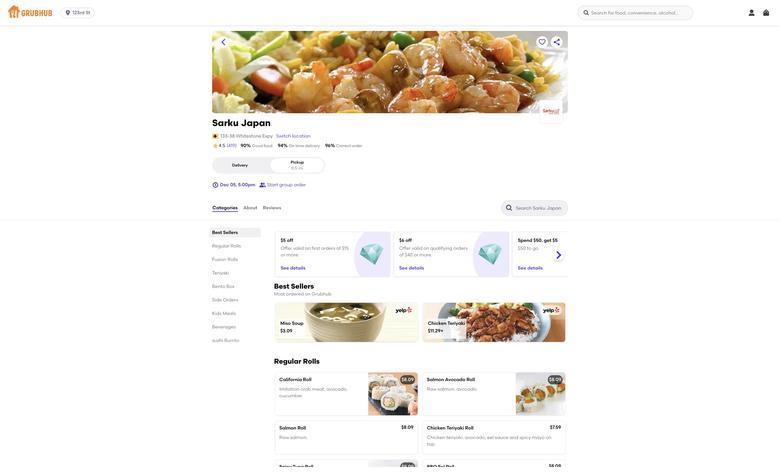 Task type: vqa. For each thing, say whether or not it's contained in the screenshot.
2nd Medley, from the right
no



Task type: locate. For each thing, give the bounding box(es) containing it.
see for offer valid on qualifying orders of $40 or more.
[[400, 266, 408, 271]]

see details for offer valid on qualifying orders of $40 or more.
[[400, 266, 424, 271]]

off inside $5 off offer valid on first orders of $15 or more.
[[287, 238, 293, 244]]

0 horizontal spatial order
[[294, 182, 306, 188]]

1 horizontal spatial promo image
[[479, 243, 503, 267]]

2 orders from the left
[[454, 246, 468, 251]]

more. for qualifying
[[420, 253, 433, 258]]

bento box tab
[[212, 284, 258, 290]]

chicken inside chicken teriyaki, avocado, eel sauce and spicy mayo on top.
[[427, 435, 446, 441]]

2 horizontal spatial see details button
[[518, 263, 543, 275]]

sushi burrito
[[212, 338, 239, 344]]

of for $40
[[400, 253, 404, 258]]

main navigation navigation
[[0, 0, 781, 26]]

kids meals tab
[[212, 311, 258, 318]]

offer for $5
[[281, 246, 292, 251]]

1 see details from the left
[[281, 266, 306, 271]]

categories button
[[212, 197, 238, 220]]

raw
[[427, 387, 437, 393], [280, 435, 289, 441]]

1 horizontal spatial svg image
[[583, 10, 590, 16]]

see down $40
[[400, 266, 408, 271]]

bento
[[212, 284, 225, 290]]

of left $15
[[337, 246, 341, 251]]

2 vertical spatial chicken
[[427, 435, 446, 441]]

96
[[325, 143, 331, 149]]

orders for first
[[321, 246, 336, 251]]

0 vertical spatial chicken
[[428, 321, 447, 327]]

0 horizontal spatial avocado,
[[327, 387, 348, 393]]

best
[[212, 230, 222, 236], [274, 283, 290, 291]]

top.
[[427, 442, 436, 448]]

0 vertical spatial rolls
[[231, 244, 241, 249]]

0 horizontal spatial orders
[[321, 246, 336, 251]]

offer inside $5 off offer valid on first orders of $15 or more.
[[281, 246, 292, 251]]

rolls up california roll
[[303, 358, 320, 366]]

3 details from the left
[[528, 266, 543, 271]]

1 vertical spatial sellers
[[291, 283, 314, 291]]

offer for $6
[[400, 246, 411, 251]]

see details down $40
[[400, 266, 424, 271]]

star icon image
[[212, 143, 219, 149]]

salmon for salmon.
[[280, 426, 297, 432]]

roll up chicken teriyaki, avocado, eel sauce and spicy mayo on top.
[[465, 426, 474, 432]]

1 horizontal spatial see details button
[[400, 263, 424, 275]]

1 vertical spatial teriyaki
[[448, 321, 465, 327]]

raw salmon, avocado.
[[427, 387, 478, 393]]

0 horizontal spatial see details button
[[281, 263, 306, 275]]

best sellers most ordered on grubhub
[[274, 283, 332, 297]]

orders inside $5 off offer valid on first orders of $15 or more.
[[321, 246, 336, 251]]

best up regular rolls tab
[[212, 230, 222, 236]]

regular up fusion
[[212, 244, 230, 249]]

2 more. from the left
[[420, 253, 433, 258]]

orders for qualifying
[[454, 246, 468, 251]]

3 see details from the left
[[518, 266, 543, 271]]

rolls right fusion
[[228, 257, 238, 263]]

chicken inside the chicken teriyaki $11.29 +
[[428, 321, 447, 327]]

sarku
[[212, 117, 239, 129]]

svg image inside 'main navigation' navigation
[[583, 10, 590, 16]]

133-38 whitestone expy button
[[220, 133, 273, 140]]

see details button down to
[[518, 263, 543, 275]]

1 vertical spatial best
[[274, 283, 290, 291]]

get
[[544, 238, 552, 244]]

salmon roll
[[280, 426, 306, 432]]

1 horizontal spatial details
[[409, 266, 424, 271]]

2 details from the left
[[409, 266, 424, 271]]

chicken for chicken teriyaki $11.29 +
[[428, 321, 447, 327]]

1 orders from the left
[[321, 246, 336, 251]]

see details button up the best sellers most ordered on grubhub
[[281, 263, 306, 275]]

0 vertical spatial best
[[212, 230, 222, 236]]

time
[[296, 144, 304, 148]]

soup
[[292, 321, 304, 327]]

0 horizontal spatial regular
[[212, 244, 230, 249]]

best up the most
[[274, 283, 290, 291]]

1 see from the left
[[281, 266, 289, 271]]

promo image for offer valid on qualifying orders of $40 or more.
[[479, 243, 503, 267]]

svg image
[[583, 10, 590, 16], [212, 182, 219, 189]]

0 horizontal spatial of
[[337, 246, 341, 251]]

see details for $50 to go
[[518, 266, 543, 271]]

1 horizontal spatial avocado,
[[465, 435, 486, 441]]

of left $40
[[400, 253, 404, 258]]

2 horizontal spatial see
[[518, 266, 527, 271]]

california
[[280, 378, 302, 383]]

caret left icon image
[[220, 38, 227, 46]]

details up the best sellers most ordered on grubhub
[[290, 266, 306, 271]]

switch
[[276, 133, 291, 139]]

japan
[[241, 117, 271, 129]]

1 horizontal spatial valid
[[412, 246, 423, 251]]

roll up avocado.
[[467, 378, 475, 383]]

avocado, right meat, at left bottom
[[327, 387, 348, 393]]

on right mayo
[[546, 435, 552, 441]]

123rd st
[[73, 10, 90, 15]]

kids
[[212, 311, 222, 317]]

avocado, left eel
[[465, 435, 486, 441]]

1 vertical spatial raw
[[280, 435, 289, 441]]

1 vertical spatial of
[[400, 253, 404, 258]]

avocado
[[445, 378, 466, 383]]

details for $50 to go
[[528, 266, 543, 271]]

1 vertical spatial regular
[[274, 358, 302, 366]]

0 horizontal spatial yelp image
[[395, 308, 412, 314]]

valid inside $6 off offer valid on qualifying orders of $40 or more.
[[412, 246, 423, 251]]

spicy tuna roll image
[[369, 461, 418, 468]]

orders right qualifying
[[454, 246, 468, 251]]

0 horizontal spatial $5
[[281, 238, 286, 244]]

2 $5 from the left
[[553, 238, 558, 244]]

salmon,
[[438, 387, 456, 393]]

regular rolls down best sellers
[[212, 244, 241, 249]]

cucumber.
[[280, 394, 304, 399]]

0 horizontal spatial offer
[[281, 246, 292, 251]]

details for offer valid on qualifying orders of $40 or more.
[[409, 266, 424, 271]]

1 horizontal spatial more.
[[420, 253, 433, 258]]

2 horizontal spatial details
[[528, 266, 543, 271]]

2 horizontal spatial see details
[[518, 266, 543, 271]]

svg image
[[748, 9, 756, 17], [763, 9, 771, 17], [65, 10, 71, 16]]

1 valid from the left
[[293, 246, 304, 251]]

0 vertical spatial sellers
[[223, 230, 238, 236]]

regular
[[212, 244, 230, 249], [274, 358, 302, 366]]

subscription pass image
[[212, 134, 219, 139]]

fusion rolls
[[212, 257, 238, 263]]

1 off from the left
[[287, 238, 293, 244]]

4.5
[[219, 143, 225, 149]]

133-38 whitestone expy
[[221, 133, 273, 139]]

regular rolls
[[212, 244, 241, 249], [274, 358, 320, 366]]

about
[[244, 205, 258, 211]]

0 horizontal spatial valid
[[293, 246, 304, 251]]

more. inside $5 off offer valid on first orders of $15 or more.
[[287, 253, 299, 258]]

1 vertical spatial chicken
[[427, 426, 446, 432]]

sauce
[[495, 435, 509, 441]]

or inside $6 off offer valid on qualifying orders of $40 or more.
[[414, 253, 419, 258]]

salmon
[[427, 378, 444, 383], [280, 426, 297, 432]]

offer
[[281, 246, 292, 251], [400, 246, 411, 251]]

1 offer from the left
[[281, 246, 292, 251]]

teriyaki for chicken teriyaki roll
[[447, 426, 464, 432]]

0 vertical spatial regular rolls
[[212, 244, 241, 249]]

1 details from the left
[[290, 266, 306, 271]]

3 see from the left
[[518, 266, 527, 271]]

1 $5 from the left
[[281, 238, 286, 244]]

0 vertical spatial of
[[337, 246, 341, 251]]

see up the most
[[281, 266, 289, 271]]

valid up $40
[[412, 246, 423, 251]]

avocado.
[[457, 387, 478, 393]]

2 see details button from the left
[[400, 263, 424, 275]]

best inside the best sellers most ordered on grubhub
[[274, 283, 290, 291]]

yelp image
[[395, 308, 412, 314], [542, 308, 560, 314]]

chicken
[[428, 321, 447, 327], [427, 426, 446, 432], [427, 435, 446, 441]]

st
[[86, 10, 90, 15]]

meals
[[223, 311, 236, 317]]

on inside the best sellers most ordered on grubhub
[[305, 292, 311, 297]]

0 vertical spatial regular
[[212, 244, 230, 249]]

sellers up regular rolls tab
[[223, 230, 238, 236]]

orders right first
[[321, 246, 336, 251]]

raw for raw salmon.
[[280, 435, 289, 441]]

38
[[230, 133, 235, 139]]

save this restaurant image
[[539, 38, 547, 46]]

best inside tab
[[212, 230, 222, 236]]

sellers inside tab
[[223, 230, 238, 236]]

california roll image
[[369, 373, 418, 416]]

eel
[[487, 435, 494, 441]]

1 vertical spatial order
[[294, 182, 306, 188]]

1 horizontal spatial regular rolls
[[274, 358, 320, 366]]

1 horizontal spatial see details
[[400, 266, 424, 271]]

most
[[274, 292, 285, 297]]

0 horizontal spatial see
[[281, 266, 289, 271]]

$5 inside the spend $50, get $5 $50 to go
[[553, 238, 558, 244]]

1 horizontal spatial see
[[400, 266, 408, 271]]

share icon image
[[553, 38, 561, 46]]

2 see details from the left
[[400, 266, 424, 271]]

expy
[[263, 133, 273, 139]]

correct
[[336, 144, 351, 148]]

3 see details button from the left
[[518, 263, 543, 275]]

sellers inside the best sellers most ordered on grubhub
[[291, 283, 314, 291]]

on right ordered
[[305, 292, 311, 297]]

1 horizontal spatial sellers
[[291, 283, 314, 291]]

or for $6 off
[[414, 253, 419, 258]]

chicken teriyaki, avocado, eel sauce and spicy mayo on top.
[[427, 435, 552, 448]]

best for best sellers
[[212, 230, 222, 236]]

order right the correct
[[352, 144, 362, 148]]

0 vertical spatial avocado,
[[327, 387, 348, 393]]

1 or from the left
[[281, 253, 285, 258]]

2 off from the left
[[406, 238, 412, 244]]

0 vertical spatial svg image
[[583, 10, 590, 16]]

raw left salmon,
[[427, 387, 437, 393]]

orders
[[223, 298, 238, 303]]

regular rolls up california roll
[[274, 358, 320, 366]]

valid inside $5 off offer valid on first orders of $15 or more.
[[293, 246, 304, 251]]

of inside $5 off offer valid on first orders of $15 or more.
[[337, 246, 341, 251]]

see
[[281, 266, 289, 271], [400, 266, 408, 271], [518, 266, 527, 271]]

see details down to
[[518, 266, 543, 271]]

promo image
[[360, 243, 384, 267], [479, 243, 503, 267]]

good
[[252, 144, 263, 148]]

promo image left $50
[[479, 243, 503, 267]]

0 horizontal spatial sellers
[[223, 230, 238, 236]]

sellers up ordered
[[291, 283, 314, 291]]

0 vertical spatial raw
[[427, 387, 437, 393]]

side
[[212, 298, 222, 303]]

valid left first
[[293, 246, 304, 251]]

of
[[337, 246, 341, 251], [400, 253, 404, 258]]

best sellers tab
[[212, 229, 258, 236]]

1 vertical spatial svg image
[[212, 182, 219, 189]]

yelp image for miso soup
[[395, 308, 412, 314]]

switch location
[[276, 133, 311, 139]]

more.
[[287, 253, 299, 258], [420, 253, 433, 258]]

1 horizontal spatial offer
[[400, 246, 411, 251]]

valid for $5 off
[[293, 246, 304, 251]]

save this restaurant button
[[537, 36, 549, 48]]

fusion
[[212, 257, 227, 263]]

1 vertical spatial avocado,
[[465, 435, 486, 441]]

0 horizontal spatial off
[[287, 238, 293, 244]]

and
[[510, 435, 519, 441]]

1 horizontal spatial orders
[[454, 246, 468, 251]]

or
[[281, 253, 285, 258], [414, 253, 419, 258]]

sushi
[[212, 338, 223, 344]]

offer up $40
[[400, 246, 411, 251]]

1 horizontal spatial best
[[274, 283, 290, 291]]

promo image right $15
[[360, 243, 384, 267]]

dec 05, 5:00pm button
[[212, 179, 256, 191]]

details down go
[[528, 266, 543, 271]]

1 vertical spatial regular rolls
[[274, 358, 320, 366]]

2 promo image from the left
[[479, 243, 503, 267]]

group
[[279, 182, 293, 188]]

offer inside $6 off offer valid on qualifying orders of $40 or more.
[[400, 246, 411, 251]]

0 horizontal spatial see details
[[281, 266, 306, 271]]

off
[[287, 238, 293, 244], [406, 238, 412, 244]]

0 horizontal spatial or
[[281, 253, 285, 258]]

kids meals
[[212, 311, 236, 317]]

1 horizontal spatial off
[[406, 238, 412, 244]]

on inside $6 off offer valid on qualifying orders of $40 or more.
[[424, 246, 430, 251]]

0 vertical spatial order
[[352, 144, 362, 148]]

teriyaki for chicken teriyaki $11.29 +
[[448, 321, 465, 327]]

2 vertical spatial teriyaki
[[447, 426, 464, 432]]

chicken for chicken teriyaki roll
[[427, 426, 446, 432]]

1 promo image from the left
[[360, 243, 384, 267]]

1 vertical spatial rolls
[[228, 257, 238, 263]]

$11.29
[[428, 329, 441, 334]]

roll up crab
[[303, 378, 312, 383]]

more. inside $6 off offer valid on qualifying orders of $40 or more.
[[420, 253, 433, 258]]

2 offer from the left
[[400, 246, 411, 251]]

on inside chicken teriyaki, avocado, eel sauce and spicy mayo on top.
[[546, 435, 552, 441]]

1 more. from the left
[[287, 253, 299, 258]]

beverages
[[212, 325, 236, 330]]

offer left first
[[281, 246, 292, 251]]

off for $5 off
[[287, 238, 293, 244]]

0 horizontal spatial svg image
[[212, 182, 219, 189]]

pickup
[[291, 160, 304, 165]]

order right the group
[[294, 182, 306, 188]]

1 horizontal spatial or
[[414, 253, 419, 258]]

2 or from the left
[[414, 253, 419, 258]]

on inside $5 off offer valid on first orders of $15 or more.
[[305, 246, 311, 251]]

0 horizontal spatial promo image
[[360, 243, 384, 267]]

1 yelp image from the left
[[395, 308, 412, 314]]

on
[[305, 246, 311, 251], [424, 246, 430, 251], [305, 292, 311, 297], [546, 435, 552, 441]]

teriyaki inside the chicken teriyaki $11.29 +
[[448, 321, 465, 327]]

salmon up salmon,
[[427, 378, 444, 383]]

0 horizontal spatial salmon
[[280, 426, 297, 432]]

option group
[[212, 157, 325, 174]]

on for $6
[[424, 246, 430, 251]]

off inside $6 off offer valid on qualifying orders of $40 or more.
[[406, 238, 412, 244]]

pickup 0.5 mi
[[291, 160, 304, 171]]

see details button down $40
[[400, 263, 424, 275]]

0 horizontal spatial raw
[[280, 435, 289, 441]]

2 see from the left
[[400, 266, 408, 271]]

0 horizontal spatial details
[[290, 266, 306, 271]]

0 horizontal spatial more.
[[287, 253, 299, 258]]

0 horizontal spatial best
[[212, 230, 222, 236]]

of inside $6 off offer valid on qualifying orders of $40 or more.
[[400, 253, 404, 258]]

reviews
[[263, 205, 281, 211]]

salmon avocado roll image
[[516, 373, 566, 416]]

0 horizontal spatial svg image
[[65, 10, 71, 16]]

avocado, inside chicken teriyaki, avocado, eel sauce and spicy mayo on top.
[[465, 435, 486, 441]]

1 horizontal spatial raw
[[427, 387, 437, 393]]

rolls down best sellers tab
[[231, 244, 241, 249]]

$7.59
[[550, 425, 561, 431]]

see details button for $50 to go
[[518, 263, 543, 275]]

regular up california
[[274, 358, 302, 366]]

see details up the best sellers most ordered on grubhub
[[281, 266, 306, 271]]

best for best sellers most ordered on grubhub
[[274, 283, 290, 291]]

orders inside $6 off offer valid on qualifying orders of $40 or more.
[[454, 246, 468, 251]]

crab
[[301, 387, 311, 393]]

details down $40
[[409, 266, 424, 271]]

salmon up raw salmon.
[[280, 426, 297, 432]]

on left first
[[305, 246, 311, 251]]

1 horizontal spatial salmon
[[427, 378, 444, 383]]

or inside $5 off offer valid on first orders of $15 or more.
[[281, 253, 285, 258]]

0 horizontal spatial regular rolls
[[212, 244, 241, 249]]

1 horizontal spatial $5
[[553, 238, 558, 244]]

1 horizontal spatial of
[[400, 253, 404, 258]]

chicken teriyaki roll
[[427, 426, 474, 432]]

teriyaki,
[[447, 435, 464, 441]]

on for best
[[305, 292, 311, 297]]

1 horizontal spatial yelp image
[[542, 308, 560, 314]]

1 see details button from the left
[[281, 263, 306, 275]]

roll up salmon.
[[298, 426, 306, 432]]

2 valid from the left
[[412, 246, 423, 251]]

see down $50
[[518, 266, 527, 271]]

chicken teriyaki $11.29 +
[[428, 321, 465, 334]]

1 vertical spatial salmon
[[280, 426, 297, 432]]

0 vertical spatial salmon
[[427, 378, 444, 383]]

search icon image
[[506, 204, 514, 212]]

raw down salmon roll
[[280, 435, 289, 441]]

2 yelp image from the left
[[542, 308, 560, 314]]

0 vertical spatial teriyaki
[[212, 271, 229, 276]]

categories
[[213, 205, 238, 211]]

on left qualifying
[[424, 246, 430, 251]]



Task type: describe. For each thing, give the bounding box(es) containing it.
Search Sarku Japan search field
[[516, 205, 566, 212]]

$6 off offer valid on qualifying orders of $40 or more.
[[400, 238, 468, 258]]

reviews button
[[263, 197, 282, 220]]

90
[[241, 143, 247, 149]]

option group containing pickup
[[212, 157, 325, 174]]

first
[[312, 246, 320, 251]]

go
[[533, 246, 539, 251]]

svg image inside dec 05, 5:00pm button
[[212, 182, 219, 189]]

raw for raw salmon, avocado.
[[427, 387, 437, 393]]

to
[[527, 246, 532, 251]]

dec 05, 5:00pm
[[220, 182, 256, 188]]

on time delivery
[[289, 144, 320, 148]]

raw salmon.
[[280, 435, 308, 441]]

1 horizontal spatial order
[[352, 144, 362, 148]]

imitation crab meat, avocado, cucumber.
[[280, 387, 348, 399]]

regular rolls inside regular rolls tab
[[212, 244, 241, 249]]

sellers for best sellers most ordered on grubhub
[[291, 283, 314, 291]]

sushi burrito tab
[[212, 338, 258, 345]]

of for $15
[[337, 246, 341, 251]]

2 vertical spatial rolls
[[303, 358, 320, 366]]

mayo
[[532, 435, 545, 441]]

salmon avocado roll
[[427, 378, 475, 383]]

see for $50 to go
[[518, 266, 527, 271]]

(419)
[[227, 143, 237, 149]]

spicy
[[520, 435, 531, 441]]

$15
[[342, 246, 349, 251]]

rolls for fusion rolls tab
[[228, 257, 238, 263]]

on
[[289, 144, 295, 148]]

dec
[[220, 182, 229, 188]]

rolls for regular rolls tab
[[231, 244, 241, 249]]

whitestone
[[236, 133, 261, 139]]

details for offer valid on first orders of $15 or more.
[[290, 266, 306, 271]]

$50
[[518, 246, 526, 251]]

or for $5 off
[[281, 253, 285, 258]]

fusion rolls tab
[[212, 257, 258, 263]]

teriyaki inside tab
[[212, 271, 229, 276]]

mi
[[299, 166, 303, 171]]

123rd st button
[[60, 8, 97, 18]]

side orders
[[212, 298, 238, 303]]

about button
[[243, 197, 258, 220]]

133-
[[221, 133, 230, 139]]

valid for $6 off
[[412, 246, 423, 251]]

off for $6 off
[[406, 238, 412, 244]]

delivery
[[305, 144, 320, 148]]

imitation
[[280, 387, 300, 393]]

$3.09
[[281, 329, 293, 334]]

yelp image for chicken teriyaki
[[542, 308, 560, 314]]

start group order button
[[259, 179, 306, 191]]

$5 off offer valid on first orders of $15 or more.
[[281, 238, 349, 258]]

sarku japan
[[212, 117, 271, 129]]

1 horizontal spatial svg image
[[748, 9, 756, 17]]

side orders tab
[[212, 297, 258, 304]]

$5 inside $5 off offer valid on first orders of $15 or more.
[[281, 238, 286, 244]]

1 horizontal spatial regular
[[274, 358, 302, 366]]

good food
[[252, 144, 273, 148]]

promo image for offer valid on first orders of $15 or more.
[[360, 243, 384, 267]]

on for $5
[[305, 246, 311, 251]]

salmon for salmon,
[[427, 378, 444, 383]]

see details button for offer valid on qualifying orders of $40 or more.
[[400, 263, 424, 275]]

salmon.
[[290, 435, 308, 441]]

correct order
[[336, 144, 362, 148]]

grubhub
[[312, 292, 332, 297]]

sellers for best sellers
[[223, 230, 238, 236]]

start
[[267, 182, 278, 188]]

switch location button
[[276, 133, 311, 140]]

start group order
[[267, 182, 306, 188]]

teriyaki tab
[[212, 270, 258, 277]]

avocado, inside imitation crab meat, avocado, cucumber.
[[327, 387, 348, 393]]

regular rolls tab
[[212, 243, 258, 250]]

$8.09 for raw salmon, avocado.
[[550, 378, 562, 383]]

94
[[278, 143, 283, 149]]

people icon image
[[259, 182, 266, 189]]

delivery
[[232, 163, 248, 168]]

123rd
[[73, 10, 85, 15]]

5:00pm
[[238, 182, 256, 188]]

qualifying
[[431, 246, 453, 251]]

ordered
[[286, 292, 304, 297]]

see details for offer valid on first orders of $15 or more.
[[281, 266, 306, 271]]

svg image inside 123rd st button
[[65, 10, 71, 16]]

beverages tab
[[212, 324, 258, 331]]

bento box
[[212, 284, 235, 290]]

Search for food, convenience, alcohol... search field
[[578, 6, 694, 20]]

location
[[292, 133, 311, 139]]

05,
[[230, 182, 237, 188]]

$40
[[405, 253, 413, 258]]

california roll
[[280, 378, 312, 383]]

best sellers
[[212, 230, 238, 236]]

$6
[[400, 238, 405, 244]]

miso
[[281, 321, 291, 327]]

2 horizontal spatial svg image
[[763, 9, 771, 17]]

see details button for offer valid on first orders of $15 or more.
[[281, 263, 306, 275]]

$8.09 for imitation crab meat, avocado, cucumber.
[[402, 378, 414, 383]]

more. for first
[[287, 253, 299, 258]]

chicken for chicken teriyaki, avocado, eel sauce and spicy mayo on top.
[[427, 435, 446, 441]]

sarku japan logo image
[[540, 100, 563, 123]]

order inside button
[[294, 182, 306, 188]]

0.5
[[292, 166, 297, 171]]

regular inside tab
[[212, 244, 230, 249]]

meat,
[[312, 387, 326, 393]]

see for offer valid on first orders of $15 or more.
[[281, 266, 289, 271]]

+
[[441, 329, 444, 334]]

miso soup $3.09
[[281, 321, 304, 334]]



